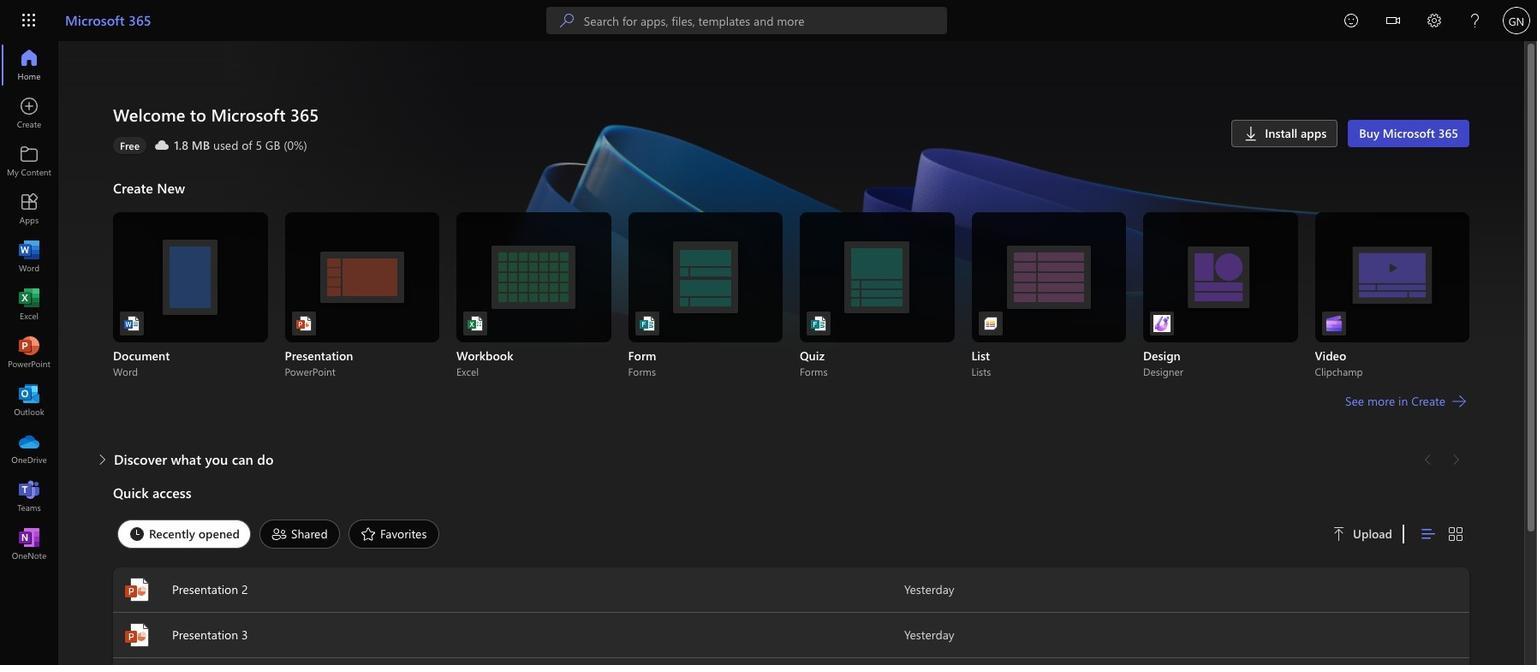 Task type: vqa. For each thing, say whether or not it's contained in the screenshot.
the left 'Word' image
no



Task type: locate. For each thing, give the bounding box(es) containing it.
apps image
[[21, 200, 38, 218]]

tab list
[[113, 516, 1313, 553]]

powerpoint image for name presentation 2 cell
[[123, 577, 151, 604]]

Search box. Suggestions appear as you type. search field
[[584, 7, 947, 34]]

name presentation 3 cell
[[113, 622, 905, 649]]

2 tab from the left
[[255, 520, 344, 549]]

designer design image
[[1154, 315, 1171, 332]]

navigation
[[0, 41, 58, 569]]

teams image
[[21, 488, 38, 505]]

tab
[[113, 520, 255, 549], [255, 520, 344, 549], [344, 520, 444, 549]]

0 vertical spatial powerpoint image
[[123, 577, 151, 604]]

create new element
[[113, 175, 1470, 446]]

powerpoint image
[[123, 577, 151, 604], [123, 622, 151, 649]]

onedrive image
[[21, 440, 38, 457]]

list
[[113, 212, 1470, 379]]

excel workbook image
[[467, 315, 484, 332]]

recently opened element
[[117, 520, 251, 549]]

shared element
[[260, 520, 340, 549]]

application
[[0, 41, 1538, 666]]

onenote image
[[21, 536, 38, 553]]

banner
[[0, 0, 1538, 45]]

2 powerpoint image from the top
[[123, 622, 151, 649]]

clipchamp video image
[[1326, 315, 1343, 332]]

1 powerpoint image from the top
[[123, 577, 151, 604]]

None search field
[[546, 7, 947, 34]]

this account doesn't have a microsoft 365 subscription. click to view your benefits. tooltip
[[113, 137, 147, 154]]

1 vertical spatial powerpoint image
[[123, 622, 151, 649]]

excel image
[[21, 296, 38, 314]]

3 tab from the left
[[344, 520, 444, 549]]



Task type: describe. For each thing, give the bounding box(es) containing it.
my content image
[[21, 152, 38, 170]]

powerpoint presentation image
[[295, 315, 312, 332]]

designer design image
[[1154, 315, 1171, 332]]

name presentation 2 cell
[[113, 577, 905, 604]]

new quiz image
[[810, 315, 828, 332]]

forms survey image
[[639, 315, 656, 332]]

powerpoint image for 'name presentation 3' cell
[[123, 622, 151, 649]]

create image
[[21, 105, 38, 122]]

favorites element
[[349, 520, 440, 549]]

powerpoint image
[[21, 344, 38, 362]]

1 tab from the left
[[113, 520, 255, 549]]

gn image
[[1504, 7, 1531, 34]]

outlook image
[[21, 392, 38, 410]]

lists list image
[[982, 315, 999, 332]]

home image
[[21, 57, 38, 74]]

word image
[[21, 248, 38, 266]]

word document image
[[123, 315, 141, 332]]



